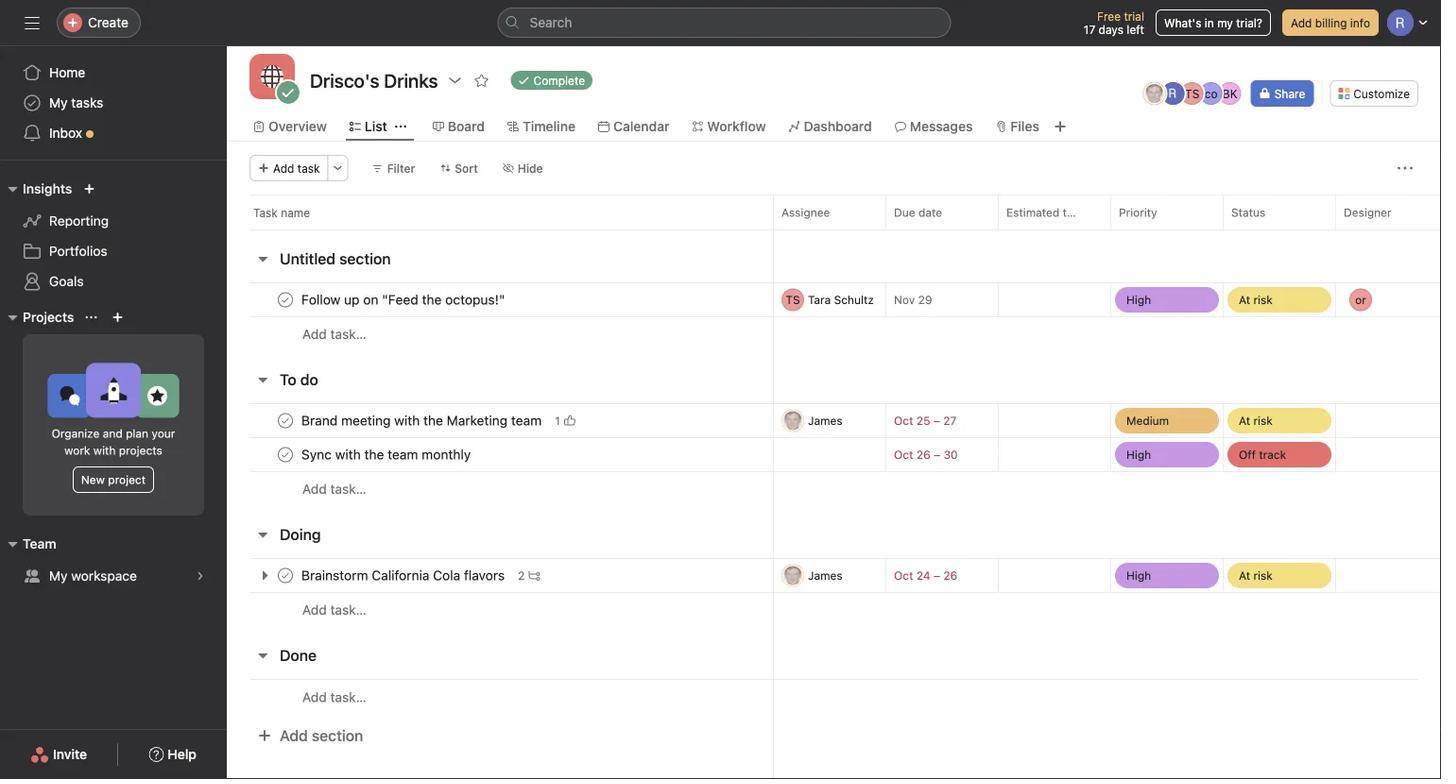 Task type: describe. For each thing, give the bounding box(es) containing it.
task… inside header untitled section tree grid
[[330, 326, 366, 342]]

messages
[[910, 119, 973, 134]]

hide sidebar image
[[25, 15, 40, 30]]

high inside header doing tree grid
[[1126, 569, 1151, 583]]

sync with the team monthly cell
[[227, 438, 774, 472]]

0 vertical spatial ts
[[1185, 87, 1199, 100]]

off track
[[1239, 448, 1286, 462]]

hide button
[[494, 155, 551, 181]]

trial?
[[1236, 16, 1262, 29]]

at for untitled section
[[1239, 293, 1250, 307]]

my
[[1217, 16, 1233, 29]]

projects
[[119, 444, 162, 457]]

complete button
[[502, 67, 601, 94]]

organize and plan your work with projects
[[52, 427, 175, 457]]

due
[[894, 206, 915, 219]]

untitled section button
[[280, 242, 391, 276]]

create
[[88, 15, 128, 30]]

row containing task name
[[227, 195, 1441, 230]]

27
[[943, 414, 957, 428]]

insights button
[[0, 178, 72, 200]]

my for my tasks
[[49, 95, 68, 111]]

sort button
[[431, 155, 486, 181]]

search list box
[[498, 8, 951, 38]]

team button
[[0, 533, 56, 556]]

add section button
[[249, 719, 371, 753]]

completed image for to do
[[274, 410, 297, 432]]

tasks
[[71, 95, 103, 111]]

or button
[[1336, 283, 1441, 317]]

completed image for untitled section
[[274, 289, 297, 311]]

james button
[[781, 565, 882, 587]]

collapse task list for this section image for done
[[255, 648, 270, 663]]

row containing james
[[227, 558, 1441, 593]]

goals
[[49, 274, 84, 289]]

sort
[[455, 162, 478, 175]]

team
[[23, 536, 56, 552]]

24
[[916, 569, 930, 583]]

more actions image
[[1398, 161, 1413, 176]]

home link
[[11, 58, 215, 88]]

26 inside header to do tree grid
[[916, 448, 931, 462]]

– for 27
[[933, 414, 940, 428]]

estimated time
[[1006, 206, 1086, 219]]

my tasks link
[[11, 88, 215, 118]]

bk
[[1223, 87, 1237, 100]]

estimated
[[1006, 206, 1060, 219]]

billing
[[1315, 16, 1347, 29]]

files link
[[995, 116, 1039, 137]]

messages link
[[895, 116, 973, 137]]

– for 30
[[934, 448, 940, 462]]

Completed checkbox
[[274, 410, 297, 432]]

search button
[[498, 8, 951, 38]]

nov
[[894, 293, 915, 307]]

1 horizontal spatial ja
[[1148, 87, 1161, 100]]

hide
[[518, 162, 543, 175]]

completed image
[[274, 444, 297, 466]]

my for my workspace
[[49, 568, 68, 584]]

off
[[1239, 448, 1256, 462]]

in
[[1205, 16, 1214, 29]]

untitled section
[[280, 250, 391, 268]]

projects button
[[0, 306, 74, 329]]

james inside header to do tree grid
[[808, 414, 843, 428]]

drisco's drinks
[[310, 69, 438, 91]]

at risk for to do
[[1239, 414, 1273, 428]]

or
[[1355, 293, 1366, 307]]

done
[[280, 647, 317, 665]]

expand subtask list for the task brainstorm california cola flavors image
[[257, 568, 272, 584]]

tab actions image
[[395, 121, 406, 132]]

ja inside header to do tree grid
[[787, 414, 799, 428]]

follow up on "feed the octopus!" cell
[[227, 283, 774, 318]]

overview link
[[253, 116, 327, 137]]

brand meeting with the marketing team cell
[[227, 403, 774, 438]]

inbox link
[[11, 118, 215, 148]]

free
[[1097, 9, 1121, 23]]

add task… inside header doing tree grid
[[302, 602, 366, 618]]

what's
[[1164, 16, 1201, 29]]

what's in my trial?
[[1164, 16, 1262, 29]]

new project
[[81, 473, 146, 487]]

at risk for untitled section
[[1239, 293, 1273, 307]]

4 add task… from the top
[[302, 690, 366, 705]]

name
[[281, 206, 310, 219]]

Follow up on "Feed the octopus!" text field
[[298, 291, 511, 309]]

reporting link
[[11, 206, 215, 236]]

section for add section
[[312, 727, 363, 745]]

designer
[[1344, 206, 1392, 219]]

workflow link
[[692, 116, 766, 137]]

timeline link
[[507, 116, 575, 137]]

insights
[[23, 181, 72, 197]]

my workspace link
[[11, 561, 215, 592]]

projects
[[23, 309, 74, 325]]

3 add task… row from the top
[[227, 592, 1441, 627]]

work
[[64, 444, 90, 457]]

trial
[[1124, 9, 1144, 23]]

do
[[300, 371, 318, 389]]

goals link
[[11, 266, 215, 297]]

help button
[[136, 738, 209, 772]]

add section
[[280, 727, 363, 745]]

plan
[[126, 427, 148, 440]]

add billing info button
[[1282, 9, 1379, 36]]

filter button
[[363, 155, 424, 181]]

header doing tree grid
[[227, 558, 1441, 627]]

30
[[943, 448, 958, 462]]

workspace
[[71, 568, 137, 584]]

Brainstorm California Cola flavors text field
[[298, 566, 510, 585]]

task
[[298, 162, 320, 175]]

risk for section
[[1253, 293, 1273, 307]]

doing
[[280, 526, 321, 544]]

share button
[[1251, 80, 1314, 107]]

add task
[[273, 162, 320, 175]]

show options, current sort, top image
[[85, 312, 97, 323]]

untitled
[[280, 250, 336, 268]]

brainstorm california cola flavors cell
[[227, 558, 774, 593]]

off track button
[[1224, 438, 1335, 472]]

globe image
[[261, 65, 283, 88]]

days
[[1099, 23, 1124, 36]]

oct for oct 25 – 27
[[894, 414, 913, 428]]

header to do tree grid
[[227, 403, 1441, 506]]



Task type: vqa. For each thing, say whether or not it's contained in the screenshot.
add items to starred ICON
no



Task type: locate. For each thing, give the bounding box(es) containing it.
0 vertical spatial at
[[1239, 293, 1250, 307]]

completed image inside the brand meeting with the marketing team cell
[[274, 410, 297, 432]]

high inside header to do tree grid
[[1126, 448, 1151, 462]]

– inside header doing tree grid
[[934, 569, 940, 583]]

3 completed checkbox from the top
[[274, 565, 297, 587]]

help
[[168, 747, 196, 763]]

completed checkbox for at risk
[[274, 289, 297, 311]]

co
[[1205, 87, 1218, 100]]

2 high button from the top
[[1111, 559, 1223, 592]]

completed checkbox inside brainstorm california cola flavors cell
[[274, 565, 297, 587]]

oct left 24
[[894, 569, 913, 583]]

at
[[1239, 293, 1250, 307], [1239, 414, 1250, 428], [1239, 569, 1250, 583]]

0 vertical spatial at risk button
[[1224, 283, 1335, 317]]

at for to do
[[1239, 414, 1250, 428]]

collapse task list for this section image for to do
[[255, 372, 270, 387]]

2 add task… from the top
[[302, 481, 366, 497]]

1 vertical spatial my
[[49, 568, 68, 584]]

–
[[933, 414, 940, 428], [934, 448, 940, 462], [934, 569, 940, 583]]

ts right ra
[[1185, 87, 1199, 100]]

4 add task… row from the top
[[227, 679, 1441, 715]]

my tasks
[[49, 95, 103, 111]]

1 completed image from the top
[[274, 289, 297, 311]]

1 vertical spatial ts
[[786, 293, 800, 307]]

completed image up completed image
[[274, 410, 297, 432]]

ts inside header untitled section tree grid
[[786, 293, 800, 307]]

2 completed checkbox from the top
[[274, 444, 297, 466]]

3 at from the top
[[1239, 569, 1250, 583]]

3 oct from the top
[[894, 569, 913, 583]]

1 at from the top
[[1239, 293, 1250, 307]]

completed image right expand subtask list for the task brainstorm california cola flavors icon
[[274, 565, 297, 587]]

at risk inside header untitled section tree grid
[[1239, 293, 1273, 307]]

teams element
[[0, 527, 227, 595]]

2 vertical spatial completed image
[[274, 565, 297, 587]]

free trial 17 days left
[[1084, 9, 1144, 36]]

collapse task list for this section image for untitled section
[[255, 251, 270, 266]]

add task… button
[[302, 324, 366, 345], [302, 479, 366, 500], [302, 600, 366, 621], [302, 687, 366, 708]]

task… down follow up on "feed the octopus!" text box
[[330, 326, 366, 342]]

add billing info
[[1291, 16, 1370, 29]]

2 collapse task list for this section image from the top
[[255, 372, 270, 387]]

add task… button inside header to do tree grid
[[302, 479, 366, 500]]

0 vertical spatial oct
[[894, 414, 913, 428]]

my inside my workspace link
[[49, 568, 68, 584]]

1 completed checkbox from the top
[[274, 289, 297, 311]]

2 vertical spatial risk
[[1253, 569, 1273, 583]]

add task… button inside header untitled section tree grid
[[302, 324, 366, 345]]

row containing 1
[[227, 403, 1441, 438]]

0 vertical spatial my
[[49, 95, 68, 111]]

completed checkbox inside "sync with the team monthly" cell
[[274, 444, 297, 466]]

schultz
[[834, 293, 874, 307]]

files
[[1011, 119, 1039, 134]]

oct left 25
[[894, 414, 913, 428]]

2 at risk from the top
[[1239, 414, 1273, 428]]

add inside header to do tree grid
[[302, 481, 327, 497]]

add task… button up do
[[302, 324, 366, 345]]

1 add task… from the top
[[302, 326, 366, 342]]

add up add section button
[[302, 690, 327, 705]]

1 add task… row from the top
[[227, 317, 1441, 352]]

0 horizontal spatial ts
[[786, 293, 800, 307]]

oct inside header doing tree grid
[[894, 569, 913, 583]]

collapse task list for this section image left the done button
[[255, 648, 270, 663]]

invite button
[[18, 738, 99, 772]]

2 subtasks image
[[529, 570, 540, 582]]

invite
[[53, 747, 87, 763]]

add task… button inside header doing tree grid
[[302, 600, 366, 621]]

create button
[[57, 8, 141, 38]]

2 vertical spatial at risk
[[1239, 569, 1273, 583]]

high
[[1126, 293, 1151, 307], [1126, 448, 1151, 462], [1126, 569, 1151, 583]]

Sync with the team monthly text field
[[298, 446, 477, 464]]

1 vertical spatial –
[[934, 448, 940, 462]]

3 high from the top
[[1126, 569, 1151, 583]]

risk for do
[[1253, 414, 1273, 428]]

james
[[808, 414, 843, 428], [808, 569, 843, 583]]

at risk inside header doing tree grid
[[1239, 569, 1273, 583]]

1 vertical spatial high
[[1126, 448, 1151, 462]]

to do
[[280, 371, 318, 389]]

– right 24
[[934, 569, 940, 583]]

oct for oct 24 – 26
[[894, 569, 913, 583]]

0 vertical spatial completed image
[[274, 289, 297, 311]]

1 vertical spatial completed checkbox
[[274, 444, 297, 466]]

projects element
[[0, 300, 227, 527]]

26 right 24
[[943, 569, 957, 583]]

oct 25 – 27
[[894, 414, 957, 428]]

1
[[555, 414, 560, 428]]

add task… row
[[227, 317, 1441, 352], [227, 472, 1441, 506], [227, 592, 1441, 627], [227, 679, 1441, 715]]

add up doing "button"
[[302, 481, 327, 497]]

complete
[[533, 74, 585, 87]]

collapse task list for this section image left the untitled
[[255, 251, 270, 266]]

2 vertical spatial completed checkbox
[[274, 565, 297, 587]]

0 vertical spatial collapse task list for this section image
[[255, 527, 270, 542]]

my workspace
[[49, 568, 137, 584]]

add task… button up doing
[[302, 479, 366, 500]]

oct down oct 25 – 27
[[894, 448, 913, 462]]

3 add task… button from the top
[[302, 600, 366, 621]]

my down "team"
[[49, 568, 68, 584]]

completed image inside 'follow up on "feed the octopus!"' cell
[[274, 289, 297, 311]]

0 vertical spatial high button
[[1111, 438, 1223, 472]]

3 task… from the top
[[330, 602, 366, 618]]

3 at risk from the top
[[1239, 569, 1273, 583]]

new project button
[[73, 467, 154, 493]]

1 vertical spatial at
[[1239, 414, 1250, 428]]

high for off track
[[1126, 448, 1151, 462]]

1 high button from the top
[[1111, 438, 1223, 472]]

– left '30'
[[934, 448, 940, 462]]

2 at from the top
[[1239, 414, 1250, 428]]

2 risk from the top
[[1253, 414, 1273, 428]]

1 horizontal spatial 26
[[943, 569, 957, 583]]

1 horizontal spatial ts
[[1185, 87, 1199, 100]]

at inside header untitled section tree grid
[[1239, 293, 1250, 307]]

calendar
[[613, 119, 669, 134]]

completed checkbox inside 'follow up on "feed the octopus!"' cell
[[274, 289, 297, 311]]

customize
[[1353, 87, 1410, 100]]

at risk
[[1239, 293, 1273, 307], [1239, 414, 1273, 428], [1239, 569, 1273, 583]]

– left 27 at the bottom right of page
[[933, 414, 940, 428]]

2 completed image from the top
[[274, 410, 297, 432]]

james inside button
[[808, 569, 843, 583]]

calendar link
[[598, 116, 669, 137]]

customize button
[[1330, 80, 1418, 107]]

1 collapse task list for this section image from the top
[[255, 527, 270, 542]]

1 vertical spatial collapse task list for this section image
[[255, 372, 270, 387]]

my inside my tasks link
[[49, 95, 68, 111]]

new
[[81, 473, 105, 487]]

section up follow up on "feed the octopus!" text box
[[339, 250, 391, 268]]

26 inside header doing tree grid
[[943, 569, 957, 583]]

risk inside header doing tree grid
[[1253, 569, 1273, 583]]

at inside dropdown button
[[1239, 414, 1250, 428]]

1 vertical spatial ja
[[787, 414, 799, 428]]

at inside header doing tree grid
[[1239, 569, 1250, 583]]

1 my from the top
[[49, 95, 68, 111]]

inbox
[[49, 125, 82, 141]]

high inside popup button
[[1126, 293, 1151, 307]]

insights element
[[0, 172, 227, 300]]

completed checkbox down the untitled
[[274, 289, 297, 311]]

high button inside header doing tree grid
[[1111, 559, 1223, 592]]

risk inside dropdown button
[[1253, 414, 1273, 428]]

global element
[[0, 46, 227, 160]]

0 vertical spatial collapse task list for this section image
[[255, 251, 270, 266]]

collapse task list for this section image for doing
[[255, 527, 270, 542]]

row containing oct 26
[[227, 438, 1441, 472]]

at risk inside dropdown button
[[1239, 414, 1273, 428]]

due date
[[894, 206, 942, 219]]

row
[[227, 195, 1441, 230], [249, 229, 1441, 231], [227, 283, 1441, 318], [227, 403, 1441, 438], [227, 438, 1441, 472], [227, 558, 1441, 593]]

Completed checkbox
[[274, 289, 297, 311], [274, 444, 297, 466], [274, 565, 297, 587]]

risk inside header untitled section tree grid
[[1253, 293, 1273, 307]]

2 add task… row from the top
[[227, 472, 1441, 506]]

section down the done button
[[312, 727, 363, 745]]

1 vertical spatial completed image
[[274, 410, 297, 432]]

dashboard link
[[789, 116, 872, 137]]

1 vertical spatial collapse task list for this section image
[[255, 648, 270, 663]]

1 vertical spatial james
[[808, 569, 843, 583]]

1 collapse task list for this section image from the top
[[255, 251, 270, 266]]

– for 26
[[934, 569, 940, 583]]

1 at risk button from the top
[[1224, 283, 1335, 317]]

26
[[916, 448, 931, 462], [943, 569, 957, 583]]

3 completed image from the top
[[274, 565, 297, 587]]

dashboard
[[804, 119, 872, 134]]

1 vertical spatial 26
[[943, 569, 957, 583]]

0 horizontal spatial ja
[[787, 414, 799, 428]]

3 risk from the top
[[1253, 569, 1273, 583]]

project
[[108, 473, 146, 487]]

left
[[1127, 23, 1144, 36]]

completed image down the untitled
[[274, 289, 297, 311]]

add task… up doing
[[302, 481, 366, 497]]

3 add task… from the top
[[302, 602, 366, 618]]

task… inside header to do tree grid
[[330, 481, 366, 497]]

0 vertical spatial 26
[[916, 448, 931, 462]]

add to starred image
[[474, 73, 489, 88]]

task… down brainstorm california cola flavors text field
[[330, 602, 366, 618]]

workflow
[[707, 119, 766, 134]]

add task… button up add section
[[302, 687, 366, 708]]

what's in my trial? button
[[1156, 9, 1271, 36]]

task… down sync with the team monthly text field
[[330, 481, 366, 497]]

doing button
[[280, 518, 321, 552]]

0 vertical spatial completed checkbox
[[274, 289, 297, 311]]

completed checkbox right expand subtask list for the task brainstorm california cola flavors icon
[[274, 565, 297, 587]]

collapse task list for this section image
[[255, 527, 270, 542], [255, 648, 270, 663]]

add task… up add section
[[302, 690, 366, 705]]

add up do
[[302, 326, 327, 342]]

header untitled section tree grid
[[227, 283, 1441, 352]]

your
[[152, 427, 175, 440]]

2 vertical spatial –
[[934, 569, 940, 583]]

1 vertical spatial oct
[[894, 448, 913, 462]]

add task… up the done button
[[302, 602, 366, 618]]

add task… up do
[[302, 326, 366, 342]]

oct 26 – 30
[[894, 448, 958, 462]]

1 vertical spatial at risk
[[1239, 414, 1273, 428]]

task… up add section
[[330, 690, 366, 705]]

timeline
[[523, 119, 575, 134]]

oct 24 – 26
[[894, 569, 957, 583]]

time
[[1063, 206, 1086, 219]]

1 vertical spatial section
[[312, 727, 363, 745]]

list
[[365, 119, 387, 134]]

2 oct from the top
[[894, 448, 913, 462]]

organize
[[52, 427, 100, 440]]

add left the billing in the top right of the page
[[1291, 16, 1312, 29]]

add tab image
[[1053, 119, 1068, 134]]

26 left '30'
[[916, 448, 931, 462]]

ts left the tara
[[786, 293, 800, 307]]

add inside header untitled section tree grid
[[302, 326, 327, 342]]

add up the done button
[[302, 602, 327, 618]]

2 my from the top
[[49, 568, 68, 584]]

0 vertical spatial risk
[[1253, 293, 1273, 307]]

2 james from the top
[[808, 569, 843, 583]]

add left the task
[[273, 162, 294, 175]]

task name
[[253, 206, 310, 219]]

1 task… from the top
[[330, 326, 366, 342]]

oct
[[894, 414, 913, 428], [894, 448, 913, 462], [894, 569, 913, 583]]

0 vertical spatial high
[[1126, 293, 1151, 307]]

2 vertical spatial at
[[1239, 569, 1250, 583]]

collapse task list for this section image left the to
[[255, 372, 270, 387]]

overview
[[268, 119, 327, 134]]

25
[[916, 414, 930, 428]]

2 add task… button from the top
[[302, 479, 366, 500]]

0 horizontal spatial 26
[[916, 448, 931, 462]]

1 add task… button from the top
[[302, 324, 366, 345]]

new image
[[84, 183, 95, 195]]

4 add task… button from the top
[[302, 687, 366, 708]]

1 vertical spatial high button
[[1111, 559, 1223, 592]]

add task… inside header untitled section tree grid
[[302, 326, 366, 342]]

1 oct from the top
[[894, 414, 913, 428]]

0 vertical spatial ja
[[1148, 87, 1161, 100]]

0 vertical spatial at risk
[[1239, 293, 1273, 307]]

add down the done button
[[280, 727, 308, 745]]

2 high from the top
[[1126, 448, 1151, 462]]

my left tasks
[[49, 95, 68, 111]]

0 vertical spatial section
[[339, 250, 391, 268]]

ra
[[1166, 87, 1181, 100]]

completed checkbox down completed checkbox
[[274, 444, 297, 466]]

add
[[1291, 16, 1312, 29], [273, 162, 294, 175], [302, 326, 327, 342], [302, 481, 327, 497], [302, 602, 327, 618], [302, 690, 327, 705], [280, 727, 308, 745]]

oct for oct 26 – 30
[[894, 448, 913, 462]]

high for at risk
[[1126, 293, 1151, 307]]

track
[[1259, 448, 1286, 462]]

at risk button inside header doing tree grid
[[1224, 559, 1335, 592]]

add task button
[[249, 155, 328, 181]]

completed checkbox for off track
[[274, 444, 297, 466]]

1 vertical spatial at risk button
[[1224, 559, 1335, 592]]

section
[[339, 250, 391, 268], [312, 727, 363, 745]]

2 collapse task list for this section image from the top
[[255, 648, 270, 663]]

portfolios link
[[11, 236, 215, 266]]

completed image
[[274, 289, 297, 311], [274, 410, 297, 432], [274, 565, 297, 587]]

Brand meeting with the Marketing team text field
[[298, 412, 547, 430]]

2 at risk button from the top
[[1224, 559, 1335, 592]]

filter
[[387, 162, 415, 175]]

section for untitled section
[[339, 250, 391, 268]]

2 vertical spatial high
[[1126, 569, 1151, 583]]

1 vertical spatial risk
[[1253, 414, 1273, 428]]

add inside header doing tree grid
[[302, 602, 327, 618]]

show options image
[[448, 73, 463, 88]]

task
[[253, 206, 278, 219]]

2 task… from the top
[[330, 481, 366, 497]]

info
[[1350, 16, 1370, 29]]

add task… button up the done button
[[302, 600, 366, 621]]

add task… inside header to do tree grid
[[302, 481, 366, 497]]

tara
[[808, 293, 831, 307]]

1 at risk from the top
[[1239, 293, 1273, 307]]

4 task… from the top
[[330, 690, 366, 705]]

row containing ts
[[227, 283, 1441, 318]]

0 vertical spatial –
[[933, 414, 940, 428]]

0 vertical spatial james
[[808, 414, 843, 428]]

1 risk from the top
[[1253, 293, 1273, 307]]

new project or portfolio image
[[112, 312, 123, 323]]

with
[[93, 444, 116, 457]]

home
[[49, 65, 85, 80]]

more actions image
[[332, 163, 344, 174]]

task… inside header doing tree grid
[[330, 602, 366, 618]]

collapse task list for this section image
[[255, 251, 270, 266], [255, 372, 270, 387]]

29
[[918, 293, 932, 307]]

2 vertical spatial oct
[[894, 569, 913, 583]]

see details, my workspace image
[[195, 571, 206, 582]]

1 high from the top
[[1126, 293, 1151, 307]]

1 james from the top
[[808, 414, 843, 428]]

collapse task list for this section image left doing "button"
[[255, 527, 270, 542]]



